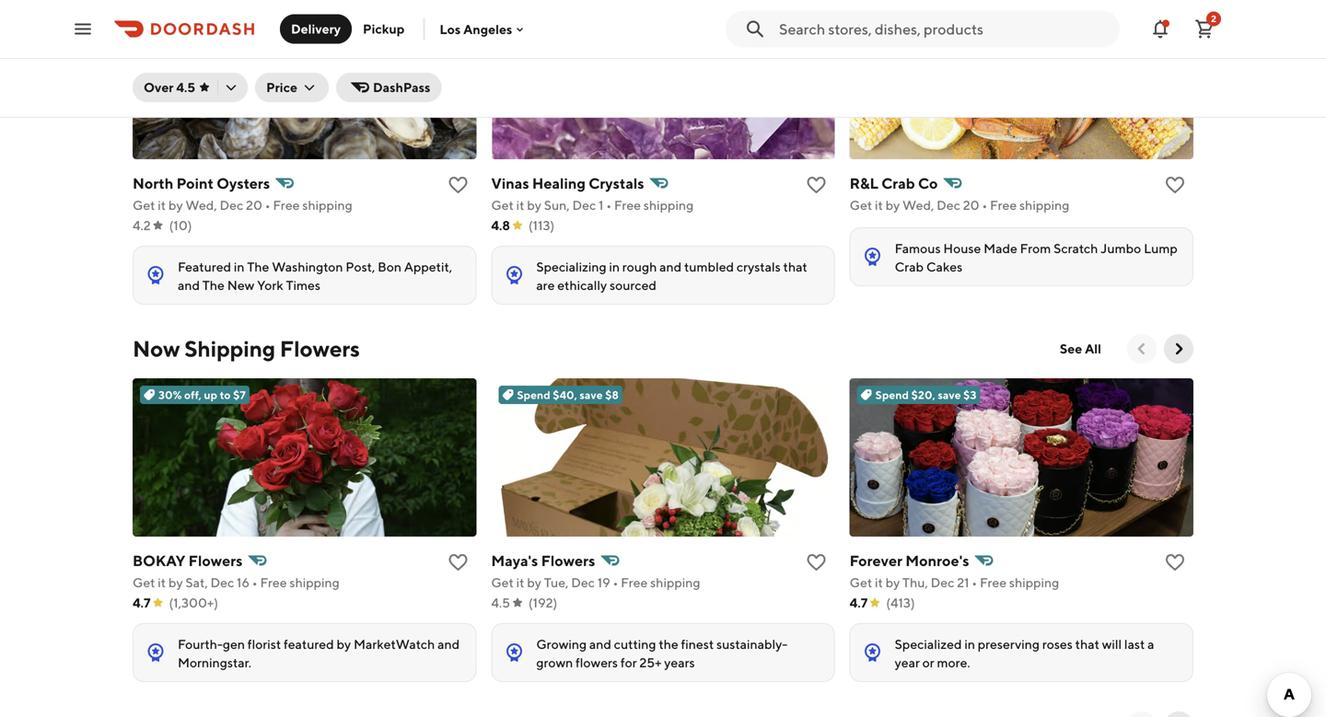 Task type: describe. For each thing, give the bounding box(es) containing it.
(10)
[[169, 218, 192, 233]]

dec for vinas healing crystals
[[573, 198, 596, 213]]

grown
[[537, 656, 573, 671]]

pickup
[[363, 21, 405, 36]]

scratch
[[1054, 241, 1099, 256]]

0 horizontal spatial the
[[203, 278, 225, 293]]

free for forever monroe's
[[980, 575, 1007, 591]]

free for bokay flowers
[[260, 575, 287, 591]]

4.8
[[491, 218, 510, 233]]

get it by wed, dec 20 • free shipping for oysters
[[133, 198, 353, 213]]

free for maya's flowers
[[621, 575, 648, 591]]

by for maya's
[[527, 575, 542, 591]]

it for r&l
[[875, 198, 884, 213]]

1
[[599, 198, 604, 213]]

see all link
[[1049, 335, 1113, 364]]

famous
[[895, 241, 941, 256]]

get for forever monroe's
[[850, 575, 873, 591]]

save for forever monroe's
[[938, 389, 962, 402]]

$40,
[[553, 389, 578, 402]]

4.7 for bokay
[[133, 596, 151, 611]]

$7
[[233, 389, 246, 402]]

ethically
[[558, 278, 607, 293]]

by for r&l
[[886, 198, 901, 213]]

open menu image
[[72, 18, 94, 40]]

25+
[[640, 656, 662, 671]]

oysters
[[217, 175, 270, 192]]

get it by wed, dec 20 • free shipping for co
[[850, 198, 1070, 213]]

it for vinas
[[517, 198, 525, 213]]

lump
[[1145, 241, 1178, 256]]

crystals
[[737, 259, 781, 275]]

from
[[1021, 241, 1052, 256]]

bon
[[378, 259, 402, 275]]

tue,
[[544, 575, 569, 591]]

(192)
[[529, 596, 558, 611]]

roses
[[1043, 637, 1073, 652]]

notification bell image
[[1150, 18, 1172, 40]]

• for maya's flowers
[[613, 575, 619, 591]]

appetit,
[[404, 259, 453, 275]]

sat,
[[186, 575, 208, 591]]

now
[[133, 336, 180, 362]]

get it by tue, dec 19 • free shipping
[[491, 575, 701, 591]]

30% off, up to $7
[[158, 389, 246, 402]]

shipping for north point oysters
[[303, 198, 353, 213]]

up
[[204, 389, 218, 402]]

2
[[1212, 13, 1217, 24]]

it for forever
[[875, 575, 884, 591]]

dec for r&l crab co
[[937, 198, 961, 213]]

specialized
[[895, 637, 963, 652]]

2 horizontal spatial click to add this store to your saved list image
[[1165, 552, 1187, 574]]

sun,
[[544, 198, 570, 213]]

specialized in preserving roses that will last a year or more.
[[895, 637, 1155, 671]]

los
[[440, 21, 461, 37]]

cakes
[[927, 259, 963, 275]]

more.
[[938, 656, 971, 671]]

a
[[1148, 637, 1155, 652]]

now shipping flowers link
[[133, 335, 360, 364]]

to
[[220, 389, 231, 402]]

• for forever monroe's
[[972, 575, 978, 591]]

over 4.5
[[144, 80, 195, 95]]

by inside fourth-gen florist featured by marketwatch and morningstar.
[[337, 637, 351, 652]]

get it by sun, dec 1 • free shipping
[[491, 198, 694, 213]]

north point oysters
[[133, 175, 270, 192]]

• for r&l crab co
[[983, 198, 988, 213]]

north
[[133, 175, 174, 192]]

york
[[257, 278, 284, 293]]

dashpass button
[[336, 73, 442, 102]]

preserving
[[978, 637, 1040, 652]]

forever
[[850, 552, 903, 570]]

for
[[621, 656, 637, 671]]

house
[[944, 241, 982, 256]]

finest
[[681, 637, 714, 652]]

point
[[177, 175, 214, 192]]

click to add this store to your saved list image for bokay flowers
[[447, 552, 469, 574]]

4.7 for forever
[[850, 596, 868, 611]]

crab inside famous house made from scratch jumbo lump crab cakes
[[895, 259, 924, 275]]

and inside growing and cutting the finest sustainably- grown flowers for 25+ years
[[590, 637, 612, 652]]

30%
[[158, 389, 182, 402]]

1 horizontal spatial flowers
[[280, 336, 360, 362]]

Store search: begin typing to search for stores available on DoorDash text field
[[780, 19, 1109, 39]]

are
[[537, 278, 555, 293]]

get it by thu, dec 21 • free shipping
[[850, 575, 1060, 591]]

get for maya's flowers
[[491, 575, 514, 591]]

wed, for crab
[[903, 198, 935, 213]]

dec for maya's flowers
[[572, 575, 595, 591]]

4.5 inside button
[[176, 80, 195, 95]]

get it by sat, dec 16 • free shipping
[[133, 575, 340, 591]]

maya's
[[491, 552, 538, 570]]

spend $40, save $8
[[517, 389, 619, 402]]

the
[[659, 637, 679, 652]]

get for bokay flowers
[[133, 575, 155, 591]]

and inside featured in the washington post, bon appetit, and the new york times
[[178, 278, 200, 293]]

(1,300+)
[[169, 596, 218, 611]]

free for r&l crab co
[[991, 198, 1017, 213]]

forever monroe's
[[850, 552, 970, 570]]

16
[[237, 575, 250, 591]]

and inside fourth-gen florist featured by marketwatch and morningstar.
[[438, 637, 460, 652]]

co
[[919, 175, 939, 192]]

by for bokay
[[169, 575, 183, 591]]

all
[[1086, 341, 1102, 357]]

specializing in rough and tumbled crystals that are ethically sourced
[[537, 259, 808, 293]]

r&l
[[850, 175, 879, 192]]

price
[[266, 80, 298, 95]]

shipping for forever monroe's
[[1010, 575, 1060, 591]]

spend for maya's
[[517, 389, 551, 402]]

by for vinas
[[527, 198, 542, 213]]



Task type: locate. For each thing, give the bounding box(es) containing it.
free down the crystals
[[615, 198, 641, 213]]

by down r&l crab co
[[886, 198, 901, 213]]

angeles
[[464, 21, 513, 37]]

it for maya's
[[517, 575, 525, 591]]

over
[[144, 80, 174, 95]]

dec for forever monroe's
[[931, 575, 955, 591]]

free up the made
[[991, 198, 1017, 213]]

the
[[247, 259, 269, 275], [203, 278, 225, 293]]

shipping up washington
[[303, 198, 353, 213]]

2 get it by wed, dec 20 • free shipping from the left
[[850, 198, 1070, 213]]

in for oysters
[[234, 259, 245, 275]]

by up (413)
[[886, 575, 901, 591]]

it for north
[[158, 198, 166, 213]]

• down oysters at top left
[[265, 198, 271, 213]]

rough
[[623, 259, 657, 275]]

1 get it by wed, dec 20 • free shipping from the left
[[133, 198, 353, 213]]

it down "bokay"
[[158, 575, 166, 591]]

it down r&l in the top of the page
[[875, 198, 884, 213]]

in up new
[[234, 259, 245, 275]]

and up flowers on the bottom
[[590, 637, 612, 652]]

20 for r&l crab co
[[964, 198, 980, 213]]

0 horizontal spatial 4.7
[[133, 596, 151, 611]]

famous house made from scratch jumbo lump crab cakes
[[895, 241, 1178, 275]]

morningstar.
[[178, 656, 252, 671]]

free for north point oysters
[[273, 198, 300, 213]]

it down maya's
[[517, 575, 525, 591]]

get down forever
[[850, 575, 873, 591]]

crab
[[882, 175, 916, 192], [895, 259, 924, 275]]

free for vinas healing crystals
[[615, 198, 641, 213]]

flowers for bokay flowers
[[189, 552, 243, 570]]

and inside specializing in rough and tumbled crystals that are ethically sourced
[[660, 259, 682, 275]]

dec left 16
[[211, 575, 234, 591]]

• for bokay flowers
[[252, 575, 258, 591]]

sustainably-
[[717, 637, 788, 652]]

shipping up from
[[1020, 198, 1070, 213]]

0 vertical spatial 4.5
[[176, 80, 195, 95]]

last
[[1125, 637, 1146, 652]]

in inside featured in the washington post, bon appetit, and the new york times
[[234, 259, 245, 275]]

in for crystals
[[609, 259, 620, 275]]

dec left 19
[[572, 575, 595, 591]]

it down vinas
[[517, 198, 525, 213]]

get
[[133, 198, 155, 213], [491, 198, 514, 213], [850, 198, 873, 213], [133, 575, 155, 591], [491, 575, 514, 591], [850, 575, 873, 591]]

bokay flowers
[[133, 552, 243, 570]]

0 vertical spatial that
[[784, 259, 808, 275]]

1 horizontal spatial that
[[1076, 637, 1100, 652]]

1 save from the left
[[580, 389, 603, 402]]

• right the 21
[[972, 575, 978, 591]]

spend for forever
[[876, 389, 910, 402]]

0 vertical spatial the
[[247, 259, 269, 275]]

2 4.7 from the left
[[850, 596, 868, 611]]

20 up house
[[964, 198, 980, 213]]

0 horizontal spatial spend
[[517, 389, 551, 402]]

4.5 left (192)
[[491, 596, 510, 611]]

will
[[1103, 637, 1123, 652]]

crystals
[[589, 175, 645, 192]]

delivery
[[291, 21, 341, 36]]

1 horizontal spatial 4.5
[[491, 596, 510, 611]]

the down featured
[[203, 278, 225, 293]]

19
[[598, 575, 611, 591]]

flowers
[[280, 336, 360, 362], [189, 552, 243, 570], [541, 552, 596, 570]]

in up "more."
[[965, 637, 976, 652]]

dec
[[220, 198, 244, 213], [573, 198, 596, 213], [937, 198, 961, 213], [211, 575, 234, 591], [572, 575, 595, 591], [931, 575, 955, 591]]

shipping
[[303, 198, 353, 213], [644, 198, 694, 213], [1020, 198, 1070, 213], [290, 575, 340, 591], [651, 575, 701, 591], [1010, 575, 1060, 591]]

1 horizontal spatial click to add this store to your saved list image
[[806, 174, 828, 196]]

see all
[[1060, 341, 1102, 357]]

free right 16
[[260, 575, 287, 591]]

fourth-
[[178, 637, 223, 652]]

it down north
[[158, 198, 166, 213]]

it
[[158, 198, 166, 213], [517, 198, 525, 213], [875, 198, 884, 213], [158, 575, 166, 591], [517, 575, 525, 591], [875, 575, 884, 591]]

by up (10)
[[169, 198, 183, 213]]

get up 4.2
[[133, 198, 155, 213]]

1 horizontal spatial 4.7
[[850, 596, 868, 611]]

new
[[227, 278, 255, 293]]

featured
[[178, 259, 231, 275]]

made
[[984, 241, 1018, 256]]

0 vertical spatial crab
[[882, 175, 916, 192]]

•
[[265, 198, 271, 213], [607, 198, 612, 213], [983, 198, 988, 213], [252, 575, 258, 591], [613, 575, 619, 591], [972, 575, 978, 591]]

0 horizontal spatial save
[[580, 389, 603, 402]]

get down r&l in the top of the page
[[850, 198, 873, 213]]

pickup button
[[352, 14, 416, 44]]

save for maya's flowers
[[580, 389, 603, 402]]

click to add this store to your saved list image for crystals
[[806, 174, 828, 196]]

free
[[273, 198, 300, 213], [615, 198, 641, 213], [991, 198, 1017, 213], [260, 575, 287, 591], [621, 575, 648, 591], [980, 575, 1007, 591]]

save left "$8"
[[580, 389, 603, 402]]

monroe's
[[906, 552, 970, 570]]

get it by wed, dec 20 • free shipping down oysters at top left
[[133, 198, 353, 213]]

in inside specializing in rough and tumbled crystals that are ethically sourced
[[609, 259, 620, 275]]

years
[[665, 656, 695, 671]]

wed, for point
[[186, 198, 217, 213]]

get for vinas healing crystals
[[491, 198, 514, 213]]

flowers up tue,
[[541, 552, 596, 570]]

in
[[234, 259, 245, 275], [609, 259, 620, 275], [965, 637, 976, 652]]

4.7
[[133, 596, 151, 611], [850, 596, 868, 611]]

delivery button
[[280, 14, 352, 44]]

shipping for bokay flowers
[[290, 575, 340, 591]]

by up (113)
[[527, 198, 542, 213]]

1 horizontal spatial the
[[247, 259, 269, 275]]

get it by wed, dec 20 • free shipping down co
[[850, 198, 1070, 213]]

2 horizontal spatial flowers
[[541, 552, 596, 570]]

specializing
[[537, 259, 607, 275]]

price button
[[255, 73, 329, 102]]

4.7 down "bokay"
[[133, 596, 151, 611]]

0 horizontal spatial in
[[234, 259, 245, 275]]

washington
[[272, 259, 343, 275]]

1 wed, from the left
[[186, 198, 217, 213]]

see
[[1060, 341, 1083, 357]]

the up york
[[247, 259, 269, 275]]

r&l crab co
[[850, 175, 939, 192]]

dec left the 1
[[573, 198, 596, 213]]

wed, down north point oysters on the left of page
[[186, 198, 217, 213]]

click to add this store to your saved list image left forever
[[806, 552, 828, 574]]

1 vertical spatial crab
[[895, 259, 924, 275]]

crab down famous
[[895, 259, 924, 275]]

• right 16
[[252, 575, 258, 591]]

save left $3
[[938, 389, 962, 402]]

shipping for vinas healing crystals
[[644, 198, 694, 213]]

by for north
[[169, 198, 183, 213]]

flowers for maya's flowers
[[541, 552, 596, 570]]

flowers up sat, at the left bottom of the page
[[189, 552, 243, 570]]

20
[[246, 198, 263, 213], [964, 198, 980, 213]]

1 vertical spatial the
[[203, 278, 225, 293]]

spend left $40,
[[517, 389, 551, 402]]

it for bokay
[[158, 575, 166, 591]]

by
[[169, 198, 183, 213], [527, 198, 542, 213], [886, 198, 901, 213], [169, 575, 183, 591], [527, 575, 542, 591], [886, 575, 901, 591], [337, 637, 351, 652]]

0 horizontal spatial click to add this store to your saved list image
[[447, 174, 469, 196]]

4.7 left (413)
[[850, 596, 868, 611]]

dec down co
[[937, 198, 961, 213]]

featured in the washington post, bon appetit, and the new york times
[[178, 259, 453, 293]]

los angeles
[[440, 21, 513, 37]]

florist
[[248, 637, 281, 652]]

spend left $20,
[[876, 389, 910, 402]]

by up (192)
[[527, 575, 542, 591]]

click to add this store to your saved list image
[[1165, 174, 1187, 196], [447, 552, 469, 574], [806, 552, 828, 574]]

or
[[923, 656, 935, 671]]

in inside specialized in preserving roses that will last a year or more.
[[965, 637, 976, 652]]

0 horizontal spatial click to add this store to your saved list image
[[447, 552, 469, 574]]

shipping up roses
[[1010, 575, 1060, 591]]

and
[[660, 259, 682, 275], [178, 278, 200, 293], [438, 637, 460, 652], [590, 637, 612, 652]]

1 horizontal spatial click to add this store to your saved list image
[[806, 552, 828, 574]]

dec for north point oysters
[[220, 198, 244, 213]]

$8
[[606, 389, 619, 402]]

shipping up the
[[651, 575, 701, 591]]

and right marketwatch
[[438, 637, 460, 652]]

1 4.7 from the left
[[133, 596, 151, 611]]

bokay
[[133, 552, 186, 570]]

post,
[[346, 259, 375, 275]]

4.5
[[176, 80, 195, 95], [491, 596, 510, 611]]

that inside specializing in rough and tumbled crystals that are ethically sourced
[[784, 259, 808, 275]]

0 horizontal spatial 4.5
[[176, 80, 195, 95]]

• right 19
[[613, 575, 619, 591]]

now shipping flowers
[[133, 336, 360, 362]]

that right crystals
[[784, 259, 808, 275]]

0 horizontal spatial 20
[[246, 198, 263, 213]]

• for vinas healing crystals
[[607, 198, 612, 213]]

it down forever
[[875, 575, 884, 591]]

maya's flowers
[[491, 552, 596, 570]]

and right rough
[[660, 259, 682, 275]]

fourth-gen florist featured by marketwatch and morningstar.
[[178, 637, 460, 671]]

4.5 right over
[[176, 80, 195, 95]]

wed, down co
[[903, 198, 935, 213]]

by for forever
[[886, 575, 901, 591]]

0 horizontal spatial flowers
[[189, 552, 243, 570]]

over 4.5 button
[[133, 73, 248, 102]]

0 horizontal spatial get it by wed, dec 20 • free shipping
[[133, 198, 353, 213]]

growing
[[537, 637, 587, 652]]

1 horizontal spatial 20
[[964, 198, 980, 213]]

20 for north point oysters
[[246, 198, 263, 213]]

previous button of carousel image
[[1133, 340, 1152, 358]]

free up washington
[[273, 198, 300, 213]]

2 save from the left
[[938, 389, 962, 402]]

free right 19
[[621, 575, 648, 591]]

$3
[[964, 389, 977, 402]]

1 horizontal spatial wed,
[[903, 198, 935, 213]]

vinas
[[491, 175, 529, 192]]

0 horizontal spatial that
[[784, 259, 808, 275]]

$20,
[[912, 389, 936, 402]]

1 vertical spatial 4.5
[[491, 596, 510, 611]]

• for north point oysters
[[265, 198, 271, 213]]

click to add this store to your saved list image for maya's flowers
[[806, 552, 828, 574]]

1 vertical spatial that
[[1076, 637, 1100, 652]]

thu,
[[903, 575, 929, 591]]

• right the 1
[[607, 198, 612, 213]]

click to add this store to your saved list image left maya's
[[447, 552, 469, 574]]

shipping
[[184, 336, 276, 362]]

cutting
[[614, 637, 657, 652]]

1 items, open order cart image
[[1194, 18, 1216, 40]]

crab left co
[[882, 175, 916, 192]]

20 down oysters at top left
[[246, 198, 263, 213]]

tumbled
[[685, 259, 735, 275]]

healing
[[533, 175, 586, 192]]

spend $20, save $3
[[876, 389, 977, 402]]

(413)
[[887, 596, 916, 611]]

1 horizontal spatial get it by wed, dec 20 • free shipping
[[850, 198, 1070, 213]]

los angeles button
[[440, 21, 527, 37]]

click to add this store to your saved list image for r&l crab co
[[1165, 174, 1187, 196]]

that inside specialized in preserving roses that will last a year or more.
[[1076, 637, 1100, 652]]

1 horizontal spatial in
[[609, 259, 620, 275]]

2 button
[[1187, 11, 1224, 47]]

click to add this store to your saved list image up lump in the top of the page
[[1165, 174, 1187, 196]]

• up the made
[[983, 198, 988, 213]]

click to add this store to your saved list image for oysters
[[447, 174, 469, 196]]

get for r&l crab co
[[850, 198, 873, 213]]

2 20 from the left
[[964, 198, 980, 213]]

that left will
[[1076, 637, 1100, 652]]

2 horizontal spatial click to add this store to your saved list image
[[1165, 174, 1187, 196]]

and down featured
[[178, 278, 200, 293]]

get down "bokay"
[[133, 575, 155, 591]]

free right the 21
[[980, 575, 1007, 591]]

growing and cutting the finest sustainably- grown flowers for 25+ years
[[537, 637, 788, 671]]

shipping up featured
[[290, 575, 340, 591]]

1 20 from the left
[[246, 198, 263, 213]]

2 horizontal spatial in
[[965, 637, 976, 652]]

1 horizontal spatial save
[[938, 389, 962, 402]]

dec left the 21
[[931, 575, 955, 591]]

sourced
[[610, 278, 657, 293]]

0 horizontal spatial wed,
[[186, 198, 217, 213]]

by right featured
[[337, 637, 351, 652]]

next button of carousel image
[[1170, 340, 1189, 358]]

shipping for r&l crab co
[[1020, 198, 1070, 213]]

dec down oysters at top left
[[220, 198, 244, 213]]

shipping down the crystals
[[644, 198, 694, 213]]

2 wed, from the left
[[903, 198, 935, 213]]

get up the '4.8' at the left top
[[491, 198, 514, 213]]

1 horizontal spatial spend
[[876, 389, 910, 402]]

get for north point oysters
[[133, 198, 155, 213]]

off,
[[184, 389, 202, 402]]

get down maya's
[[491, 575, 514, 591]]

4.2
[[133, 218, 151, 233]]

shipping for maya's flowers
[[651, 575, 701, 591]]

that
[[784, 259, 808, 275], [1076, 637, 1100, 652]]

in left rough
[[609, 259, 620, 275]]

click to add this store to your saved list image
[[447, 174, 469, 196], [806, 174, 828, 196], [1165, 552, 1187, 574]]

flowers down times
[[280, 336, 360, 362]]

1 spend from the left
[[517, 389, 551, 402]]

dec for bokay flowers
[[211, 575, 234, 591]]

2 spend from the left
[[876, 389, 910, 402]]

by left sat, at the left bottom of the page
[[169, 575, 183, 591]]



Task type: vqa. For each thing, say whether or not it's contained in the screenshot.


